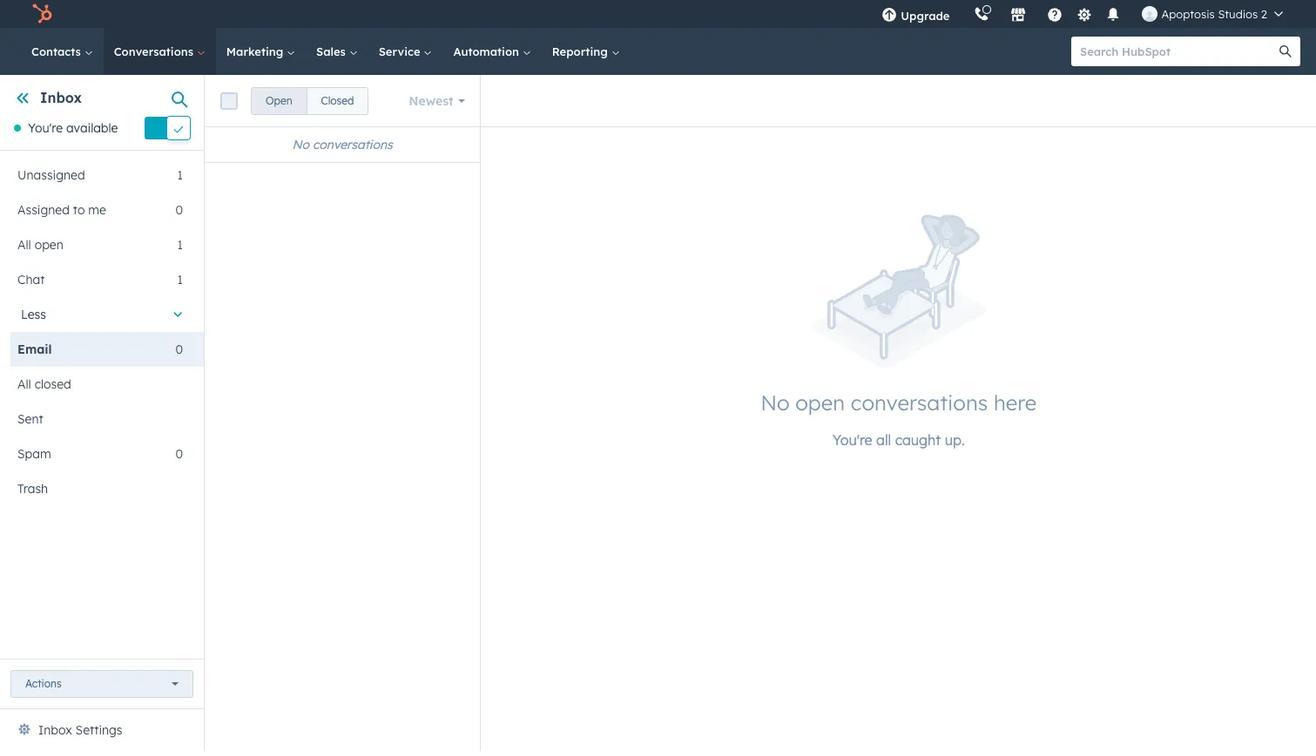 Task type: vqa. For each thing, say whether or not it's contained in the screenshot.
1st All from the top
yes



Task type: locate. For each thing, give the bounding box(es) containing it.
0 vertical spatial open
[[35, 237, 63, 253]]

1 0 from the top
[[176, 202, 183, 218]]

0 for email
[[176, 342, 183, 358]]

search image
[[1280, 45, 1292, 58]]

all
[[17, 237, 31, 253], [17, 377, 31, 392]]

group containing open
[[251, 87, 369, 115]]

studios
[[1219, 7, 1259, 21]]

group
[[251, 87, 369, 115]]

inbox for inbox settings
[[38, 722, 72, 738]]

all inside button
[[17, 377, 31, 392]]

all left closed
[[17, 377, 31, 392]]

no conversations
[[292, 137, 393, 153]]

3 0 from the top
[[176, 446, 183, 462]]

spam
[[17, 446, 51, 462]]

0 vertical spatial inbox
[[40, 89, 82, 106]]

1 horizontal spatial you're
[[833, 431, 873, 449]]

open inside main content
[[796, 390, 845, 416]]

you're
[[28, 120, 63, 136], [833, 431, 873, 449]]

inbox settings
[[38, 722, 122, 738]]

0 vertical spatial no
[[292, 137, 309, 153]]

1 vertical spatial inbox
[[38, 722, 72, 738]]

0
[[176, 202, 183, 218], [176, 342, 183, 358], [176, 446, 183, 462]]

0 horizontal spatial conversations
[[313, 137, 393, 153]]

available
[[66, 120, 118, 136]]

1 horizontal spatial no
[[761, 390, 790, 416]]

open up you're all caught up.
[[796, 390, 845, 416]]

calling icon button
[[968, 3, 997, 25]]

less
[[21, 307, 46, 323]]

tara schultz image
[[1143, 6, 1159, 22]]

menu
[[870, 0, 1296, 28]]

newest button
[[398, 83, 477, 118]]

2 vertical spatial 1
[[177, 272, 183, 288]]

actions
[[25, 677, 62, 690]]

conversations down the closed button on the left top of the page
[[313, 137, 393, 153]]

conversations link
[[103, 28, 216, 75]]

help button
[[1041, 0, 1071, 28]]

caught
[[896, 431, 941, 449]]

trash
[[17, 481, 48, 497]]

group inside no open conversations here main content
[[251, 87, 369, 115]]

1 1 from the top
[[177, 168, 183, 183]]

1 all from the top
[[17, 237, 31, 253]]

2 1 from the top
[[177, 237, 183, 253]]

1 vertical spatial you're
[[833, 431, 873, 449]]

1 vertical spatial no
[[761, 390, 790, 416]]

contacts link
[[21, 28, 103, 75]]

marketing
[[226, 44, 287, 58]]

you're for you're all caught up.
[[833, 431, 873, 449]]

0 vertical spatial all
[[17, 237, 31, 253]]

reporting link
[[542, 28, 631, 75]]

0 for assigned to me
[[176, 202, 183, 218]]

inbox
[[40, 89, 82, 106], [38, 722, 72, 738]]

inbox inside "link"
[[38, 722, 72, 738]]

0 horizontal spatial open
[[35, 237, 63, 253]]

you're for you're available
[[28, 120, 63, 136]]

you're right you're available icon
[[28, 120, 63, 136]]

marketplaces button
[[1001, 0, 1037, 28]]

all open
[[17, 237, 63, 253]]

all closed
[[17, 377, 71, 392]]

1 vertical spatial all
[[17, 377, 31, 392]]

chat
[[17, 272, 45, 288]]

3 1 from the top
[[177, 272, 183, 288]]

all up chat
[[17, 237, 31, 253]]

no for no conversations
[[292, 137, 309, 153]]

inbox up the you're available
[[40, 89, 82, 106]]

open for all
[[35, 237, 63, 253]]

no
[[292, 137, 309, 153], [761, 390, 790, 416]]

1 vertical spatial open
[[796, 390, 845, 416]]

1 for chat
[[177, 272, 183, 288]]

no open conversations here main content
[[205, 75, 1317, 751]]

Closed button
[[306, 87, 369, 115]]

marketing link
[[216, 28, 306, 75]]

sent button
[[10, 402, 183, 437]]

help image
[[1048, 8, 1064, 24]]

0 vertical spatial you're
[[28, 120, 63, 136]]

you're left all
[[833, 431, 873, 449]]

0 horizontal spatial no
[[292, 137, 309, 153]]

1 vertical spatial 0
[[176, 342, 183, 358]]

0 horizontal spatial you're
[[28, 120, 63, 136]]

menu item
[[962, 0, 966, 28]]

search button
[[1271, 37, 1301, 66]]

you're inside no open conversations here main content
[[833, 431, 873, 449]]

open down assigned
[[35, 237, 63, 253]]

0 vertical spatial 0
[[176, 202, 183, 218]]

service
[[379, 44, 424, 58]]

sales link
[[306, 28, 368, 75]]

conversations up the caught
[[851, 390, 988, 416]]

apoptosis studios 2 button
[[1132, 0, 1294, 28]]

closed
[[35, 377, 71, 392]]

inbox left the settings on the bottom of page
[[38, 722, 72, 738]]

open
[[35, 237, 63, 253], [796, 390, 845, 416]]

notifications image
[[1106, 8, 1122, 24]]

all for all closed
[[17, 377, 31, 392]]

2 vertical spatial 0
[[176, 446, 183, 462]]

closed
[[321, 94, 354, 107]]

1 horizontal spatial open
[[796, 390, 845, 416]]

calling icon image
[[975, 7, 990, 23]]

1 vertical spatial conversations
[[851, 390, 988, 416]]

automation link
[[443, 28, 542, 75]]

1
[[177, 168, 183, 183], [177, 237, 183, 253], [177, 272, 183, 288]]

2 all from the top
[[17, 377, 31, 392]]

newest
[[409, 93, 454, 108]]

1 vertical spatial 1
[[177, 237, 183, 253]]

conversations
[[313, 137, 393, 153], [851, 390, 988, 416]]

all for all open
[[17, 237, 31, 253]]

2 0 from the top
[[176, 342, 183, 358]]

0 vertical spatial 1
[[177, 168, 183, 183]]



Task type: describe. For each thing, give the bounding box(es) containing it.
here
[[994, 390, 1037, 416]]

sent
[[17, 412, 43, 427]]

conversations
[[114, 44, 197, 58]]

service link
[[368, 28, 443, 75]]

settings link
[[1074, 5, 1096, 23]]

inbox for inbox
[[40, 89, 82, 106]]

reporting
[[552, 44, 611, 58]]

upgrade image
[[882, 8, 898, 24]]

you're available image
[[14, 125, 21, 132]]

settings
[[75, 722, 122, 738]]

automation
[[454, 44, 523, 58]]

contacts
[[31, 44, 84, 58]]

Open button
[[251, 87, 307, 115]]

notifications button
[[1099, 0, 1129, 28]]

no for no open conversations here
[[761, 390, 790, 416]]

hubspot image
[[31, 3, 52, 24]]

assigned to me
[[17, 202, 106, 218]]

1 for all open
[[177, 237, 183, 253]]

sales
[[316, 44, 349, 58]]

menu containing apoptosis studios 2
[[870, 0, 1296, 28]]

upgrade
[[901, 9, 950, 23]]

inbox settings link
[[38, 720, 122, 741]]

apoptosis studios 2
[[1162, 7, 1268, 21]]

hubspot link
[[21, 3, 65, 24]]

settings image
[[1077, 7, 1093, 23]]

0 vertical spatial conversations
[[313, 137, 393, 153]]

open
[[266, 94, 292, 107]]

up.
[[945, 431, 965, 449]]

unassigned
[[17, 168, 85, 183]]

trash button
[[10, 472, 183, 507]]

actions button
[[10, 670, 193, 698]]

2
[[1262, 7, 1268, 21]]

me
[[88, 202, 106, 218]]

1 for unassigned
[[177, 168, 183, 183]]

all closed button
[[10, 367, 183, 402]]

email
[[17, 342, 52, 358]]

0 for spam
[[176, 446, 183, 462]]

no open conversations here
[[761, 390, 1037, 416]]

assigned
[[17, 202, 70, 218]]

all
[[877, 431, 892, 449]]

Search HubSpot search field
[[1072, 37, 1285, 66]]

open for no
[[796, 390, 845, 416]]

to
[[73, 202, 85, 218]]

you're available
[[28, 120, 118, 136]]

you're all caught up.
[[833, 431, 965, 449]]

apoptosis
[[1162, 7, 1215, 21]]

1 horizontal spatial conversations
[[851, 390, 988, 416]]

marketplaces image
[[1011, 8, 1027, 24]]



